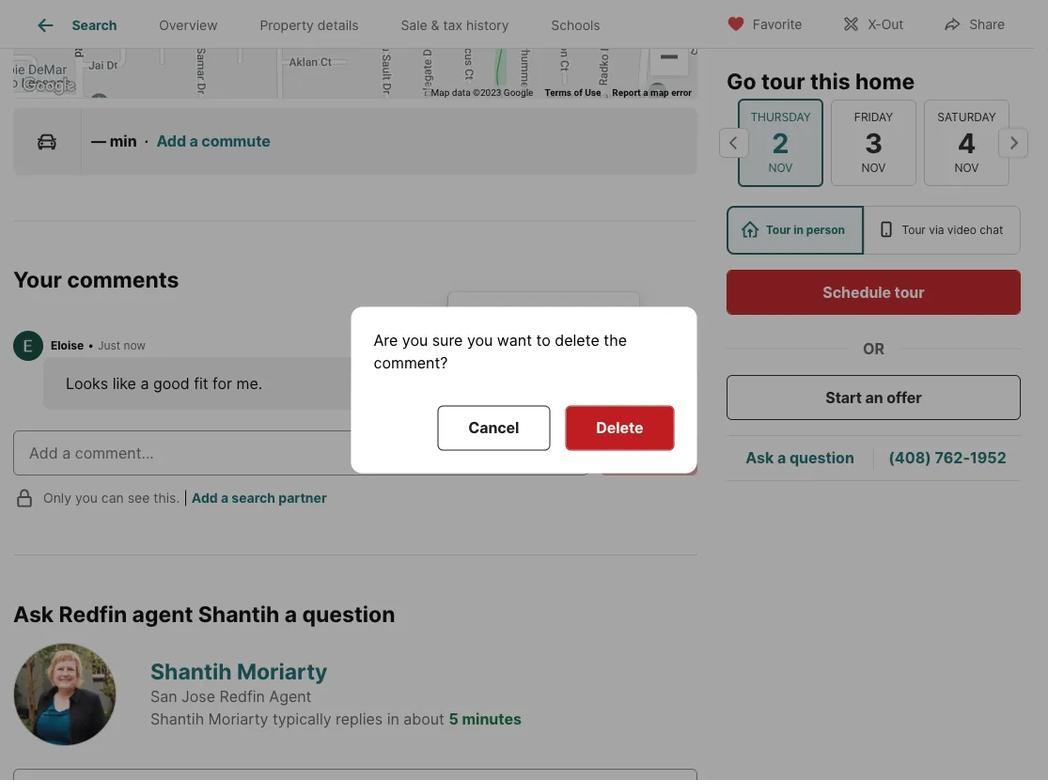 Task type: describe. For each thing, give the bounding box(es) containing it.
sale
[[401, 17, 428, 33]]

1 horizontal spatial question
[[790, 449, 855, 467]]

only you can see this.
[[43, 491, 180, 507]]

search link
[[34, 14, 117, 37]]

Add a comment... text field
[[29, 442, 573, 465]]

can
[[101, 491, 124, 507]]

thursday 2 nov
[[751, 110, 811, 175]]

terms of use link
[[545, 87, 601, 98]]

(408) 762-1952 link
[[889, 449, 1007, 467]]

0 vertical spatial add
[[156, 132, 186, 151]]

san jose redfin agentshantih moriarty image
[[13, 644, 117, 747]]

search
[[232, 491, 276, 507]]

x-out
[[868, 16, 904, 32]]

saturday 4 nov
[[938, 110, 997, 175]]

ask for ask a question
[[746, 449, 774, 467]]

jose
[[182, 688, 215, 706]]

details
[[318, 17, 359, 33]]

partner
[[279, 491, 327, 507]]

your
[[13, 267, 62, 293]]

delete
[[555, 332, 600, 350]]

looks
[[66, 375, 108, 393]]

&
[[431, 17, 440, 33]]

delete comment
[[505, 318, 608, 334]]

agent
[[132, 601, 193, 628]]

1 vertical spatial shantih
[[150, 659, 232, 685]]

you for only you can see this.
[[75, 491, 98, 507]]

in inside shantih moriarty san jose redfin agent shantih moriarty typically replies in about 5 minutes
[[387, 711, 400, 729]]

tour in person
[[766, 223, 846, 237]]

5
[[449, 711, 459, 729]]

delete for delete
[[597, 419, 644, 437]]

schedule tour
[[823, 283, 925, 301]]

comment
[[549, 318, 608, 334]]

schedule
[[823, 283, 892, 301]]

tour for schedule
[[895, 283, 925, 301]]

cancel button
[[438, 406, 550, 451]]

©2023
[[473, 87, 502, 98]]

looks like a good fit for me.
[[66, 375, 263, 393]]

report a map error link
[[613, 87, 692, 98]]

are you sure you want to delete the comment?
[[374, 332, 627, 372]]

eloise's photo image
[[13, 332, 43, 362]]

| add a search partner
[[184, 491, 327, 507]]

start
[[826, 388, 862, 407]]

tour via video chat option
[[864, 206, 1021, 255]]

want
[[497, 332, 532, 350]]

only
[[43, 491, 71, 507]]

google
[[504, 87, 534, 98]]

typically
[[273, 711, 332, 729]]

nov for 3
[[862, 161, 886, 175]]

0 vertical spatial moriarty
[[237, 659, 328, 685]]

nov for 2
[[769, 161, 793, 175]]

commute
[[202, 132, 271, 151]]

tour for tour via video chat
[[902, 223, 926, 237]]

map region
[[7, 0, 729, 206]]

report a map error
[[613, 87, 692, 98]]

share button
[[928, 4, 1021, 43]]

favorite button
[[711, 4, 819, 43]]

comment?
[[374, 354, 448, 372]]

for
[[213, 375, 232, 393]]

friday
[[855, 110, 894, 124]]

cancel
[[469, 419, 519, 437]]

search
[[72, 17, 117, 33]]

me.
[[237, 375, 263, 393]]

save
[[631, 444, 667, 463]]

2 vertical spatial shantih
[[150, 711, 204, 729]]

see
[[128, 491, 150, 507]]

comments
[[67, 267, 179, 293]]

(408)
[[889, 449, 932, 467]]

the
[[604, 332, 627, 350]]

out
[[882, 16, 904, 32]]

next image
[[999, 128, 1029, 158]]

start an offer button
[[727, 375, 1021, 420]]

good
[[153, 375, 190, 393]]

0 vertical spatial shantih
[[198, 601, 280, 628]]

share
[[970, 16, 1005, 32]]

1952
[[970, 449, 1007, 467]]

home
[[856, 68, 915, 94]]

saturday
[[938, 110, 997, 124]]

error
[[672, 87, 692, 98]]

x-
[[868, 16, 882, 32]]

about
[[404, 711, 445, 729]]

tour via video chat
[[902, 223, 1004, 237]]

ask a question
[[746, 449, 855, 467]]

or
[[863, 340, 885, 358]]

—
[[91, 132, 106, 151]]

shantih moriarty san jose redfin agent shantih moriarty typically replies in about 5 minutes
[[150, 659, 522, 729]]

min
[[110, 132, 137, 151]]



Task type: locate. For each thing, give the bounding box(es) containing it.
schools
[[551, 17, 601, 33]]

0 horizontal spatial ask
[[13, 601, 54, 628]]

0 horizontal spatial tour
[[762, 68, 806, 94]]

add a commute button
[[156, 130, 271, 153]]

map data ©2023 google
[[431, 87, 534, 98]]

nov inside "thursday 2 nov"
[[769, 161, 793, 175]]

tour inside "option"
[[766, 223, 791, 237]]

you up the comment?
[[402, 332, 428, 350]]

1 horizontal spatial redfin
[[220, 688, 265, 706]]

delete
[[505, 318, 545, 334], [597, 419, 644, 437]]

moriarty up agent
[[237, 659, 328, 685]]

762-
[[935, 449, 970, 467]]

offer
[[887, 388, 922, 407]]

add right ·
[[156, 132, 186, 151]]

|
[[184, 491, 188, 507]]

tour for tour in person
[[766, 223, 791, 237]]

list box containing tour in person
[[727, 206, 1021, 255]]

1 horizontal spatial tour
[[895, 283, 925, 301]]

0 horizontal spatial redfin
[[59, 601, 127, 628]]

you left can
[[75, 491, 98, 507]]

to
[[537, 332, 551, 350]]

tour in person option
[[727, 206, 864, 255]]

dialog
[[351, 307, 697, 474]]

1 horizontal spatial you
[[402, 332, 428, 350]]

x-out button
[[826, 4, 920, 43]]

1 horizontal spatial delete
[[597, 419, 644, 437]]

add
[[156, 132, 186, 151], [192, 491, 218, 507]]

go
[[727, 68, 757, 94]]

this.
[[154, 491, 180, 507]]

in left person
[[794, 223, 804, 237]]

start an offer
[[826, 388, 922, 407]]

1 vertical spatial add
[[192, 491, 218, 507]]

0 horizontal spatial nov
[[769, 161, 793, 175]]

tax
[[443, 17, 463, 33]]

shantih
[[198, 601, 280, 628], [150, 659, 232, 685], [150, 711, 204, 729]]

1 vertical spatial delete
[[597, 419, 644, 437]]

a
[[643, 87, 648, 98], [190, 132, 198, 151], [141, 375, 149, 393], [778, 449, 786, 467], [221, 491, 229, 507], [285, 601, 297, 628]]

delete button
[[565, 406, 675, 451]]

tour left 'via'
[[902, 223, 926, 237]]

1 nov from the left
[[769, 161, 793, 175]]

fit
[[194, 375, 208, 393]]

favorite
[[753, 16, 803, 32]]

redfin inside shantih moriarty san jose redfin agent shantih moriarty typically replies in about 5 minutes
[[220, 688, 265, 706]]

nov inside friday 3 nov
[[862, 161, 886, 175]]

1 tour from the left
[[766, 223, 791, 237]]

chat
[[980, 223, 1004, 237]]

None button
[[738, 99, 824, 187], [831, 99, 917, 186], [924, 99, 1010, 186], [738, 99, 824, 187], [831, 99, 917, 186], [924, 99, 1010, 186]]

replies
[[336, 711, 383, 729]]

delete for delete comment
[[505, 318, 545, 334]]

ask for ask redfin agent shantih a question
[[13, 601, 54, 628]]

redfin down shantih moriarty link
[[220, 688, 265, 706]]

data
[[452, 87, 471, 98]]

1 horizontal spatial nov
[[862, 161, 886, 175]]

tour left person
[[766, 223, 791, 237]]

just
[[98, 340, 120, 353]]

sure
[[432, 332, 463, 350]]

0 horizontal spatial add
[[156, 132, 186, 151]]

sale & tax history
[[401, 17, 509, 33]]

0 vertical spatial tour
[[762, 68, 806, 94]]

schools tab
[[530, 3, 622, 48]]

tab list
[[13, 0, 637, 48]]

tour for go
[[762, 68, 806, 94]]

history
[[466, 17, 509, 33]]

overview
[[159, 17, 218, 33]]

moriarty down jose
[[208, 711, 268, 729]]

add a search partner button
[[192, 491, 327, 507]]

delete inside button
[[505, 318, 545, 334]]

0 vertical spatial in
[[794, 223, 804, 237]]

2 horizontal spatial nov
[[955, 161, 979, 175]]

question down start
[[790, 449, 855, 467]]

you
[[402, 332, 428, 350], [467, 332, 493, 350], [75, 491, 98, 507]]

tour inside 'button'
[[895, 283, 925, 301]]

you right the sure
[[467, 332, 493, 350]]

via
[[929, 223, 945, 237]]

1 horizontal spatial ask
[[746, 449, 774, 467]]

save button
[[600, 431, 698, 476]]

overview tab
[[138, 3, 239, 48]]

1 vertical spatial in
[[387, 711, 400, 729]]

shantih down san
[[150, 711, 204, 729]]

nov down 4
[[955, 161, 979, 175]]

2 tour from the left
[[902, 223, 926, 237]]

in inside "option"
[[794, 223, 804, 237]]

minutes
[[462, 711, 522, 729]]

in left the about
[[387, 711, 400, 729]]

add right |
[[192, 491, 218, 507]]

question
[[790, 449, 855, 467], [302, 601, 395, 628]]

tour inside option
[[902, 223, 926, 237]]

previous image
[[719, 128, 750, 158]]

1 vertical spatial tour
[[895, 283, 925, 301]]

shantih up shantih moriarty link
[[198, 601, 280, 628]]

map
[[651, 87, 669, 98]]

0 vertical spatial delete
[[505, 318, 545, 334]]

friday 3 nov
[[855, 110, 894, 175]]

1 vertical spatial ask
[[13, 601, 54, 628]]

2 nov from the left
[[862, 161, 886, 175]]

(408) 762-1952
[[889, 449, 1007, 467]]

tour
[[766, 223, 791, 237], [902, 223, 926, 237]]

nov down '2'
[[769, 161, 793, 175]]

3 nov from the left
[[955, 161, 979, 175]]

dialog containing are you sure you want to delete the comment?
[[351, 307, 697, 474]]

shantih moriarty link
[[150, 659, 328, 685]]

redfin left agent
[[59, 601, 127, 628]]

1 horizontal spatial add
[[192, 491, 218, 507]]

agent
[[269, 688, 312, 706]]

terms
[[545, 87, 572, 98]]

schedule tour button
[[727, 270, 1021, 315]]

eloise • just now
[[51, 340, 146, 353]]

1 horizontal spatial tour
[[902, 223, 926, 237]]

tab list containing search
[[13, 0, 637, 48]]

2 horizontal spatial you
[[467, 332, 493, 350]]

nov down 3
[[862, 161, 886, 175]]

redfin
[[59, 601, 127, 628], [220, 688, 265, 706]]

ask
[[746, 449, 774, 467], [13, 601, 54, 628]]

sale & tax history tab
[[380, 3, 530, 48]]

nov for 4
[[955, 161, 979, 175]]

tour
[[762, 68, 806, 94], [895, 283, 925, 301]]

0 horizontal spatial question
[[302, 601, 395, 628]]

0 horizontal spatial you
[[75, 491, 98, 507]]

question up shantih moriarty san jose redfin agent shantih moriarty typically replies in about 5 minutes
[[302, 601, 395, 628]]

of
[[574, 87, 583, 98]]

google image
[[18, 74, 80, 99]]

tour right 'schedule'
[[895, 283, 925, 301]]

map
[[431, 87, 450, 98]]

list box
[[727, 206, 1021, 255]]

report
[[613, 87, 641, 98]]

your comments
[[13, 267, 179, 293]]

1 vertical spatial question
[[302, 601, 395, 628]]

ask redfin agent shantih a question
[[13, 601, 395, 628]]

an
[[866, 388, 884, 407]]

0 horizontal spatial tour
[[766, 223, 791, 237]]

in
[[794, 223, 804, 237], [387, 711, 400, 729]]

terms of use
[[545, 87, 601, 98]]

0 horizontal spatial in
[[387, 711, 400, 729]]

delete inside button
[[597, 419, 644, 437]]

nov inside saturday 4 nov
[[955, 161, 979, 175]]

1 horizontal spatial in
[[794, 223, 804, 237]]

3
[[865, 126, 883, 159]]

you for are you sure you want to delete the comment?
[[402, 332, 428, 350]]

0 vertical spatial redfin
[[59, 601, 127, 628]]

0 vertical spatial question
[[790, 449, 855, 467]]

·
[[144, 132, 149, 151]]

shantih up jose
[[150, 659, 232, 685]]

san
[[150, 688, 177, 706]]

video
[[948, 223, 977, 237]]

0 vertical spatial ask
[[746, 449, 774, 467]]

property details tab
[[239, 3, 380, 48]]

— min · add a commute
[[91, 132, 271, 151]]

tour up 'thursday'
[[762, 68, 806, 94]]

0 horizontal spatial delete
[[505, 318, 545, 334]]

delete comment button
[[463, 308, 624, 346]]

this
[[811, 68, 851, 94]]

property details
[[260, 17, 359, 33]]

2
[[772, 126, 790, 159]]

1 vertical spatial moriarty
[[208, 711, 268, 729]]

1 vertical spatial redfin
[[220, 688, 265, 706]]

thursday
[[751, 110, 811, 124]]



Task type: vqa. For each thing, say whether or not it's contained in the screenshot.
Cancel
yes



